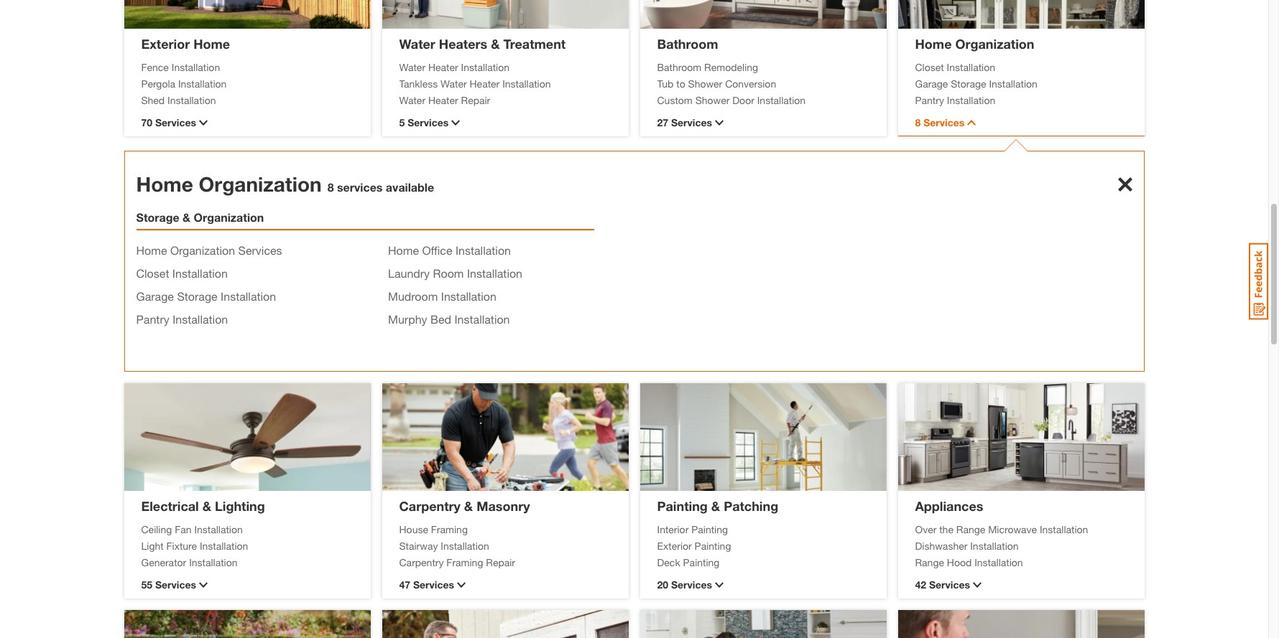 Task type: locate. For each thing, give the bounding box(es) containing it.
0 vertical spatial carpentry
[[399, 498, 461, 514]]

0 vertical spatial pantry
[[915, 94, 944, 106]]

0 horizontal spatial home organization link
[[136, 172, 322, 196]]

bathroom inside the bathroom remodeling tub to shower conversion custom shower door installation
[[657, 61, 702, 73]]

garage down closet installation
[[136, 290, 174, 303]]

1 vertical spatial closet installation link
[[136, 267, 228, 280]]

0 vertical spatial range
[[956, 524, 985, 536]]

services inside '47 services' button
[[413, 579, 454, 591]]

organization up closet installation
[[170, 244, 235, 257]]

1 vertical spatial closet
[[136, 267, 169, 280]]

home up fence installation link
[[193, 36, 230, 51]]

1 vertical spatial pantry
[[136, 313, 169, 326]]

0 vertical spatial storage
[[951, 77, 986, 89]]

services down custom
[[671, 116, 712, 129]]

services for bathroom
[[671, 116, 712, 129]]

heater down tankless
[[428, 94, 458, 106]]

ceiling fan installation light fixture installation generator installation
[[141, 524, 248, 569]]

garage storage installation link up pantry installation
[[136, 290, 276, 303]]

repair
[[461, 94, 490, 106], [486, 557, 515, 569]]

services for carpentry & masonry
[[413, 579, 454, 591]]

1 vertical spatial range
[[915, 557, 944, 569]]

stairway installation link
[[399, 539, 611, 554]]

services right 20
[[671, 579, 712, 591]]

pantry installation link down garage storage installation
[[136, 313, 228, 326]]

47 services
[[399, 579, 454, 591]]

installation inside the bathroom remodeling tub to shower conversion custom shower door installation
[[757, 94, 806, 106]]

repair down tankless water heater installation link
[[461, 94, 490, 106]]

murphy bed installation link
[[388, 313, 510, 326]]

painting up interior
[[657, 498, 708, 514]]

home up closet installation garage storage installation pantry installation
[[915, 36, 952, 51]]

garage storage installation link up 8 services button
[[915, 76, 1127, 91]]

0 horizontal spatial closet
[[136, 267, 169, 280]]

organization down '70 services' button
[[199, 172, 322, 196]]

5
[[399, 116, 405, 129]]

closet inside closet installation garage storage installation pantry installation
[[915, 61, 944, 73]]

& left patching
[[711, 498, 720, 514]]

0 horizontal spatial closet installation link
[[136, 267, 228, 280]]

closet installation
[[136, 267, 228, 280]]

pergola installation link
[[141, 76, 353, 91]]

exterior
[[141, 36, 190, 51], [657, 540, 692, 552]]

carpentry inside house framing stairway installation carpentry framing repair
[[399, 557, 444, 569]]

pantry up 8 services
[[915, 94, 944, 106]]

1 horizontal spatial pantry
[[915, 94, 944, 106]]

closet installation link
[[915, 59, 1127, 74], [136, 267, 228, 280]]

storage
[[951, 77, 986, 89], [136, 211, 179, 224], [177, 290, 218, 303]]

over
[[915, 524, 937, 536]]

1 vertical spatial garage storage installation link
[[136, 290, 276, 303]]

home up storage & organization
[[136, 172, 193, 196]]

& up home organization services
[[183, 211, 191, 224]]

0 horizontal spatial range
[[915, 557, 944, 569]]

storage & organization
[[136, 211, 264, 224]]

& left masonry
[[464, 498, 473, 514]]

exterior home link
[[141, 36, 230, 51]]

1 vertical spatial carpentry
[[399, 557, 444, 569]]

closet installation link up garage storage installation
[[136, 267, 228, 280]]

&
[[491, 36, 500, 51], [183, 211, 191, 224], [202, 498, 211, 514], [464, 498, 473, 514], [711, 498, 720, 514]]

garage storage installation link
[[915, 76, 1127, 91], [136, 290, 276, 303]]

carpentry
[[399, 498, 461, 514], [399, 557, 444, 569]]

1 horizontal spatial home organization link
[[915, 36, 1035, 51]]

the
[[939, 524, 954, 536]]

70 services
[[141, 116, 196, 129]]

home up closet installation
[[136, 244, 167, 257]]

services down closet installation garage storage installation pantry installation
[[924, 116, 965, 129]]

feedback link image
[[1249, 243, 1268, 321]]

shower right to
[[688, 77, 722, 89]]

pantry
[[915, 94, 944, 106], [136, 313, 169, 326]]

mudroom installation
[[388, 290, 497, 303]]

1 horizontal spatial 8
[[915, 116, 921, 129]]

1 horizontal spatial garage storage installation link
[[915, 76, 1127, 91]]

2 carpentry from the top
[[399, 557, 444, 569]]

exterior down interior
[[657, 540, 692, 552]]

closet up pantry installation
[[136, 267, 169, 280]]

services inside 27 services button
[[671, 116, 712, 129]]

organization for home organization 8 services available
[[199, 172, 322, 196]]

closet
[[915, 61, 944, 73], [136, 267, 169, 280]]

services down storage & organization
[[238, 244, 282, 257]]

& left lighting
[[202, 498, 211, 514]]

services right '5'
[[408, 116, 449, 129]]

1 horizontal spatial closet installation link
[[915, 59, 1127, 74]]

organization
[[955, 36, 1035, 51], [199, 172, 322, 196], [194, 211, 264, 224], [170, 244, 235, 257]]

garage up 8 services
[[915, 77, 948, 89]]

2 bathroom from the top
[[657, 61, 702, 73]]

0 vertical spatial closet
[[915, 61, 944, 73]]

0 vertical spatial 8
[[915, 116, 921, 129]]

heater down water heater installation link
[[470, 77, 500, 89]]

microwave
[[988, 524, 1037, 536]]

20 services button
[[657, 578, 869, 593]]

organization up closet installation garage storage installation pantry installation
[[955, 36, 1035, 51]]

services down hood
[[929, 579, 970, 591]]

exterior inside "interior painting exterior painting deck painting"
[[657, 540, 692, 552]]

office
[[422, 244, 452, 257]]

services right 70 in the left top of the page
[[155, 116, 196, 129]]

services inside '42 services' button
[[929, 579, 970, 591]]

repair down stairway installation link
[[486, 557, 515, 569]]

fixture
[[166, 540, 197, 552]]

tub to shower conversion link
[[657, 76, 869, 91]]

shower
[[688, 77, 722, 89], [695, 94, 730, 106]]

1 bathroom from the top
[[657, 36, 718, 51]]

1 vertical spatial garage
[[136, 290, 174, 303]]

services for home organization
[[924, 116, 965, 129]]

heater
[[428, 61, 458, 73], [470, 77, 500, 89], [428, 94, 458, 106]]

home up laundry
[[388, 244, 419, 257]]

home organization link
[[915, 36, 1035, 51], [136, 172, 322, 196]]

services for water heaters & treatment
[[408, 116, 449, 129]]

services inside 20 services button
[[671, 579, 712, 591]]

house framing stairway installation carpentry framing repair
[[399, 524, 515, 569]]

painting down painting & patching link
[[695, 540, 731, 552]]

water
[[399, 36, 435, 51], [399, 61, 425, 73], [441, 77, 467, 89], [399, 94, 425, 106]]

carpentry down stairway on the left bottom of page
[[399, 557, 444, 569]]

0 horizontal spatial pantry installation link
[[136, 313, 228, 326]]

carpentry up house
[[399, 498, 461, 514]]

exterior painting link
[[657, 539, 869, 554]]

closet down home organization at the right top of page
[[915, 61, 944, 73]]

0 vertical spatial home organization link
[[915, 36, 1035, 51]]

storage up closet installation
[[136, 211, 179, 224]]

home for home office installation
[[388, 244, 419, 257]]

home organization 8 services available
[[136, 172, 434, 196]]

services
[[337, 180, 383, 194]]

lighting
[[215, 498, 265, 514]]

8 left 'services'
[[327, 180, 334, 194]]

0 vertical spatial bathroom
[[657, 36, 718, 51]]

20
[[657, 579, 668, 591]]

deck painting link
[[657, 555, 869, 570]]

1 horizontal spatial garage
[[915, 77, 948, 89]]

shower left "door" in the right top of the page
[[695, 94, 730, 106]]

8 inside home organization 8 services available
[[327, 180, 334, 194]]

services inside 5 services button
[[408, 116, 449, 129]]

services right 47
[[413, 579, 454, 591]]

0 horizontal spatial 8
[[327, 180, 334, 194]]

custom shower door installation link
[[657, 92, 869, 107]]

8 down closet installation garage storage installation pantry installation
[[915, 116, 921, 129]]

tankless water heater installation link
[[399, 76, 611, 91]]

& for storage & organization
[[183, 211, 191, 224]]

1 vertical spatial bathroom
[[657, 61, 702, 73]]

& for carpentry & masonry
[[464, 498, 473, 514]]

framing down stairway installation link
[[447, 557, 483, 569]]

services inside 55 services button
[[155, 579, 196, 591]]

water heater installation tankless water heater installation water heater repair
[[399, 61, 551, 106]]

1 horizontal spatial range
[[956, 524, 985, 536]]

0 vertical spatial pantry installation link
[[915, 92, 1127, 107]]

0 horizontal spatial garage storage installation link
[[136, 290, 276, 303]]

55
[[141, 579, 152, 591]]

closet installation link down home organization at the right top of page
[[915, 59, 1127, 74]]

home for home organization services
[[136, 244, 167, 257]]

services down generator
[[155, 579, 196, 591]]

0 horizontal spatial garage
[[136, 290, 174, 303]]

1 vertical spatial home organization link
[[136, 172, 322, 196]]

1 vertical spatial repair
[[486, 557, 515, 569]]

storage up pantry installation
[[177, 290, 218, 303]]

available
[[386, 180, 434, 194]]

heater up tankless
[[428, 61, 458, 73]]

range down dishwasher
[[915, 557, 944, 569]]

organization for home organization
[[955, 36, 1035, 51]]

1 vertical spatial 8
[[327, 180, 334, 194]]

2 vertical spatial storage
[[177, 290, 218, 303]]

1 horizontal spatial closet
[[915, 61, 944, 73]]

1 vertical spatial pantry installation link
[[136, 313, 228, 326]]

storage down home organization at the right top of page
[[951, 77, 986, 89]]

pantry installation link
[[915, 92, 1127, 107], [136, 313, 228, 326]]

home organization link up closet installation garage storage installation pantry installation
[[915, 36, 1035, 51]]

exterior up fence
[[141, 36, 190, 51]]

interior
[[657, 524, 689, 536]]

storage inside closet installation garage storage installation pantry installation
[[951, 77, 986, 89]]

pantry installation link up 8 services button
[[915, 92, 1127, 107]]

2 vertical spatial heater
[[428, 94, 458, 106]]

fan
[[175, 524, 192, 536]]

1 horizontal spatial pantry installation link
[[915, 92, 1127, 107]]

range right the
[[956, 524, 985, 536]]

1 horizontal spatial exterior
[[657, 540, 692, 552]]

55 services button
[[141, 578, 353, 593]]

organization for home organization services
[[170, 244, 235, 257]]

pantry down closet installation
[[136, 313, 169, 326]]

treatment
[[503, 36, 566, 51]]

services inside 8 services button
[[924, 116, 965, 129]]

services inside '70 services' button
[[155, 116, 196, 129]]

framing down carpentry & masonry in the left bottom of the page
[[431, 524, 468, 536]]

exterior home
[[141, 36, 230, 51]]

0 vertical spatial repair
[[461, 94, 490, 106]]

0 vertical spatial exterior
[[141, 36, 190, 51]]

0 vertical spatial garage
[[915, 77, 948, 89]]

painting & patching link
[[657, 498, 778, 514]]

range
[[956, 524, 985, 536], [915, 557, 944, 569]]

framing
[[431, 524, 468, 536], [447, 557, 483, 569]]

bathroom
[[657, 36, 718, 51], [657, 61, 702, 73]]

ceiling fan installation link
[[141, 522, 353, 537]]

appliances link
[[915, 498, 983, 514]]

1 vertical spatial shower
[[695, 94, 730, 106]]

1 vertical spatial framing
[[447, 557, 483, 569]]

42 services button
[[915, 578, 1127, 593]]

1 vertical spatial exterior
[[657, 540, 692, 552]]

painting up 20 services
[[683, 557, 720, 569]]

home organization link up storage & organization
[[136, 172, 322, 196]]

home organization services
[[136, 244, 282, 257]]



Task type: describe. For each thing, give the bounding box(es) containing it.
range hood installation link
[[915, 555, 1127, 570]]

bed
[[430, 313, 451, 326]]

27 services button
[[657, 115, 869, 130]]

garage inside closet installation garage storage installation pantry installation
[[915, 77, 948, 89]]

home organization services link
[[136, 244, 282, 257]]

8 services button
[[915, 115, 1127, 130]]

repair inside water heater installation tankless water heater installation water heater repair
[[461, 94, 490, 106]]

bathroom remodeling link
[[657, 59, 869, 74]]

laundry
[[388, 267, 430, 280]]

0 vertical spatial framing
[[431, 524, 468, 536]]

interior painting link
[[657, 522, 869, 537]]

shed installation link
[[141, 92, 353, 107]]

bathroom for bathroom
[[657, 36, 718, 51]]

remodeling
[[704, 61, 758, 73]]

5 services button
[[399, 115, 611, 130]]

electrical
[[141, 498, 199, 514]]

home for home organization
[[915, 36, 952, 51]]

electrical & lighting
[[141, 498, 265, 514]]

1 vertical spatial storage
[[136, 211, 179, 224]]

47
[[399, 579, 410, 591]]

home for home organization 8 services available
[[136, 172, 193, 196]]

pergola
[[141, 77, 175, 89]]

dishwasher installation link
[[915, 539, 1127, 554]]

carpentry & masonry
[[399, 498, 530, 514]]

5 services
[[399, 116, 449, 129]]

painting down painting & patching
[[691, 524, 728, 536]]

services for painting & patching
[[671, 579, 712, 591]]

42
[[915, 579, 926, 591]]

55 services
[[141, 579, 196, 591]]

over the range microwave installation dishwasher installation range hood installation
[[915, 524, 1088, 569]]

installation inside house framing stairway installation carpentry framing repair
[[441, 540, 489, 552]]

home office installation link
[[388, 244, 511, 257]]

carpentry & masonry link
[[399, 498, 530, 514]]

painting & patching
[[657, 498, 778, 514]]

bathroom link
[[657, 36, 718, 51]]

home office installation
[[388, 244, 511, 257]]

shed
[[141, 94, 165, 106]]

bathroom for bathroom remodeling tub to shower conversion custom shower door installation
[[657, 61, 702, 73]]

fence
[[141, 61, 169, 73]]

house framing link
[[399, 522, 611, 537]]

hood
[[947, 557, 972, 569]]

heaters
[[439, 36, 487, 51]]

generator installation link
[[141, 555, 353, 570]]

water heater installation link
[[399, 59, 611, 74]]

0 vertical spatial heater
[[428, 61, 458, 73]]

custom
[[657, 94, 693, 106]]

47 services button
[[399, 578, 611, 593]]

laundry room installation link
[[388, 267, 522, 280]]

0 vertical spatial closet installation link
[[915, 59, 1127, 74]]

70 services button
[[141, 115, 353, 130]]

closet for closet installation garage storage installation pantry installation
[[915, 61, 944, 73]]

services for electrical & lighting
[[155, 579, 196, 591]]

closet for closet installation
[[136, 267, 169, 280]]

0 vertical spatial garage storage installation link
[[915, 76, 1127, 91]]

water heaters & treatment link
[[399, 36, 566, 51]]

0 horizontal spatial pantry
[[136, 313, 169, 326]]

27
[[657, 116, 668, 129]]

close drawer image
[[1118, 178, 1132, 192]]

& for electrical & lighting
[[202, 498, 211, 514]]

masonry
[[477, 498, 530, 514]]

room
[[433, 267, 464, 280]]

murphy
[[388, 313, 427, 326]]

closet installation garage storage installation pantry installation
[[915, 61, 1038, 106]]

services for appliances
[[929, 579, 970, 591]]

garage storage installation
[[136, 290, 276, 303]]

8 services
[[915, 116, 965, 129]]

interior painting exterior painting deck painting
[[657, 524, 731, 569]]

mudroom
[[388, 290, 438, 303]]

ceiling
[[141, 524, 172, 536]]

1 carpentry from the top
[[399, 498, 461, 514]]

0 horizontal spatial exterior
[[141, 36, 190, 51]]

fence installation link
[[141, 59, 353, 74]]

to
[[676, 77, 685, 89]]

pantry installation
[[136, 313, 228, 326]]

generator
[[141, 557, 186, 569]]

house
[[399, 524, 428, 536]]

0 vertical spatial shower
[[688, 77, 722, 89]]

light
[[141, 540, 164, 552]]

light fixture installation link
[[141, 539, 353, 554]]

1 vertical spatial heater
[[470, 77, 500, 89]]

water heater repair link
[[399, 92, 611, 107]]

organization up home organization services
[[194, 211, 264, 224]]

services for exterior home
[[155, 116, 196, 129]]

mudroom installation link
[[388, 290, 497, 303]]

carpentry framing repair link
[[399, 555, 611, 570]]

door
[[732, 94, 754, 106]]

stairway
[[399, 540, 438, 552]]

electrical & lighting link
[[141, 498, 265, 514]]

8 inside button
[[915, 116, 921, 129]]

pantry inside closet installation garage storage installation pantry installation
[[915, 94, 944, 106]]

repair inside house framing stairway installation carpentry framing repair
[[486, 557, 515, 569]]

27 services
[[657, 116, 712, 129]]

42 services
[[915, 579, 970, 591]]

conversion
[[725, 77, 776, 89]]

tub
[[657, 77, 674, 89]]

patching
[[724, 498, 778, 514]]

tankless
[[399, 77, 438, 89]]

dishwasher
[[915, 540, 968, 552]]

& for painting & patching
[[711, 498, 720, 514]]

& up water heater installation link
[[491, 36, 500, 51]]

20 services
[[657, 579, 712, 591]]

water heaters & treatment
[[399, 36, 566, 51]]

appliances
[[915, 498, 983, 514]]

laundry room installation
[[388, 267, 522, 280]]

fence installation pergola installation shed installation
[[141, 61, 227, 106]]



Task type: vqa. For each thing, say whether or not it's contained in the screenshot.


